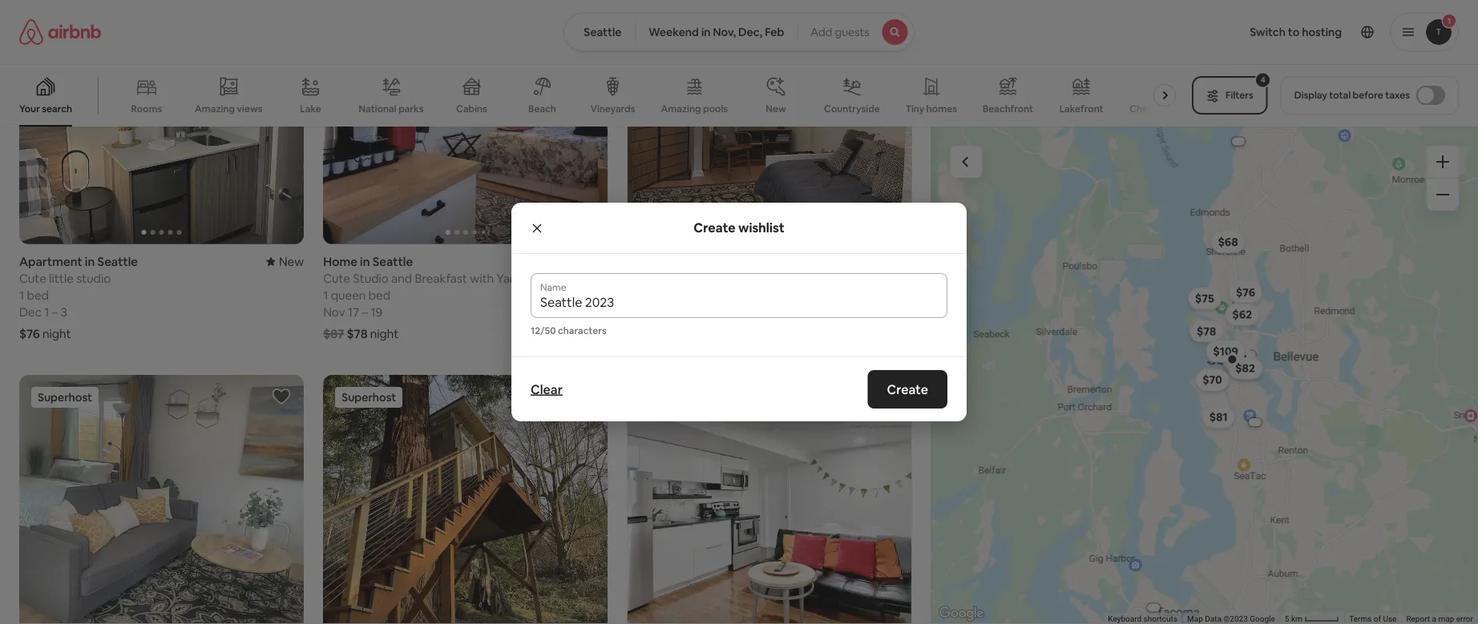 Task type: locate. For each thing, give the bounding box(es) containing it.
4.75
[[856, 254, 880, 269]]

seattle left weekend
[[584, 25, 622, 39]]

keyboard shortcuts button
[[1109, 614, 1178, 625]]

display total before taxes
[[1295, 89, 1410, 101]]

1 horizontal spatial 1
[[44, 304, 49, 320]]

none search field containing seattle
[[564, 13, 915, 51]]

$78 inside 1 queen bed nov 17 – 19 $87 $78 night
[[347, 326, 368, 341]]

0 horizontal spatial apartment
[[19, 254, 82, 269]]

nov inside 1 queen bed nov 17 – 19 $87 $78 night
[[323, 304, 345, 320]]

$75
[[1196, 291, 1215, 306]]

4.84 out of 5 average rating,  596 reviews image
[[539, 254, 608, 269]]

create button
[[868, 370, 948, 409]]

seattle for apartment in seattle cute little studio 1 bed dec 1 – 3 $76 night
[[97, 254, 138, 269]]

night down 19
[[370, 326, 399, 341]]

0 horizontal spatial night
[[42, 326, 71, 341]]

1 horizontal spatial amazing
[[661, 103, 701, 115]]

4.75 (114)
[[856, 254, 912, 269]]

clear
[[531, 381, 563, 398]]

keyboard
[[1109, 615, 1142, 624]]

$78 up $109 button on the right bottom of the page
[[1197, 324, 1217, 339]]

cabins
[[456, 103, 487, 115]]

2 vertical spatial $76
[[1233, 356, 1252, 371]]

kitchens
[[1161, 103, 1199, 115]]

0 horizontal spatial bed
[[27, 287, 49, 303]]

clear button
[[523, 374, 571, 406]]

seattle inside seattle button
[[584, 25, 622, 39]]

taxes
[[1386, 89, 1410, 101]]

lakefront
[[1060, 103, 1104, 115]]

1 left queen
[[323, 287, 328, 303]]

in up basement
[[693, 254, 703, 269]]

1 horizontal spatial night
[[370, 326, 399, 341]]

$55
[[1238, 362, 1257, 376]]

in
[[701, 25, 711, 39], [85, 254, 95, 269], [360, 254, 370, 269], [693, 254, 703, 269], [807, 271, 816, 286]]

1 horizontal spatial apartment
[[627, 254, 690, 269]]

1 – from the left
[[52, 304, 58, 320]]

0 horizontal spatial nov
[[323, 304, 345, 320]]

$70 button
[[1196, 369, 1230, 391]]

profile element
[[934, 0, 1459, 64]]

amazing left views in the top left of the page
[[195, 102, 235, 115]]

nov left 17
[[323, 304, 345, 320]]

terms of use link
[[1350, 615, 1397, 624]]

3
[[61, 304, 67, 320]]

1 right dec
[[44, 304, 49, 320]]

1 queen bed nov 17 – 19 $87 $78 night
[[323, 287, 399, 341]]

©2023
[[1224, 615, 1248, 624]]

seattle button
[[564, 13, 636, 51]]

$78 button
[[1190, 320, 1224, 343]]

seattle up basement
[[706, 254, 746, 269]]

error
[[1457, 615, 1474, 624]]

seattle inside apartment in seattle cute little studio 1 bed dec 1 – 3 $76 night
[[97, 254, 138, 269]]

seattle inside apartment in seattle charming basement apartment in 1886 victorian
[[706, 254, 746, 269]]

nov
[[323, 304, 345, 320], [627, 304, 649, 320]]

countryside
[[824, 103, 880, 115]]

add guests button
[[797, 13, 915, 51]]

1 vertical spatial $76
[[19, 326, 40, 341]]

a
[[1433, 615, 1437, 624]]

0 vertical spatial new
[[766, 103, 786, 115]]

(114)
[[883, 254, 912, 269]]

None search field
[[564, 13, 915, 51]]

1 up dec
[[19, 287, 24, 303]]

bed inside 1 queen bed nov 17 – 19 $87 $78 night
[[369, 287, 391, 303]]

terms
[[1350, 615, 1372, 624]]

0 vertical spatial $76
[[1236, 285, 1256, 300]]

weekend in nov, dec, feb
[[649, 25, 784, 39]]

new
[[766, 103, 786, 115], [279, 254, 304, 269]]

night down 3
[[42, 326, 71, 341]]

1 vertical spatial create
[[887, 381, 928, 398]]

– inside apartment in seattle cute little studio 1 bed dec 1 – 3 $76 night
[[52, 304, 58, 320]]

create
[[694, 220, 736, 236], [887, 381, 928, 398]]

1 vertical spatial new
[[279, 254, 304, 269]]

0 vertical spatial create
[[694, 220, 736, 236]]

add guests
[[811, 25, 870, 39]]

your
[[19, 103, 40, 115]]

– left 12
[[667, 304, 673, 320]]

google map
showing 20 stays. region
[[931, 127, 1478, 625]]

bed down cute
[[27, 287, 49, 303]]

$76 button
[[1229, 281, 1263, 304], [1226, 352, 1260, 375]]

add to wishlist: guest suite in seattle image
[[880, 387, 899, 406]]

group containing amazing views
[[0, 64, 1199, 127]]

data
[[1205, 615, 1222, 624]]

$78 down 17
[[347, 326, 368, 341]]

0 horizontal spatial create
[[694, 220, 736, 236]]

weekend
[[649, 25, 699, 39]]

in inside apartment in seattle cute little studio 1 bed dec 1 – 3 $76 night
[[85, 254, 95, 269]]

report a map error
[[1407, 615, 1474, 624]]

$62 button
[[1226, 304, 1260, 326]]

in right the home
[[360, 254, 370, 269]]

4.84
[[552, 254, 576, 269]]

$82
[[1236, 361, 1256, 376]]

seattle for home in seattle
[[373, 254, 413, 269]]

add to wishlist: home in seattle image
[[272, 387, 291, 406]]

nov left 10
[[627, 304, 649, 320]]

google image
[[935, 604, 988, 625]]

amazing
[[195, 102, 235, 115], [661, 103, 701, 115]]

in left nov, at top
[[701, 25, 711, 39]]

cute
[[19, 271, 46, 286]]

0 horizontal spatial amazing
[[195, 102, 235, 115]]

amazing for amazing pools
[[661, 103, 701, 115]]

1 night from the left
[[42, 326, 71, 341]]

create inside button
[[887, 381, 928, 398]]

none text field inside name this wishlist 'dialog'
[[540, 294, 938, 310]]

in inside weekend in nov, dec, feb button
[[701, 25, 711, 39]]

tiny homes
[[906, 103, 957, 115]]

– left 3
[[52, 304, 58, 320]]

amazing pools
[[661, 103, 728, 115]]

new place to stay image
[[266, 254, 304, 269]]

0 vertical spatial $76 button
[[1229, 281, 1263, 304]]

$76
[[1236, 285, 1256, 300], [19, 326, 40, 341], [1233, 356, 1252, 371]]

1 vertical spatial $76 button
[[1226, 352, 1260, 375]]

4.84 (596)
[[552, 254, 608, 269]]

1 horizontal spatial $78
[[1197, 324, 1217, 339]]

google
[[1250, 615, 1276, 624]]

1 nov from the left
[[323, 304, 345, 320]]

1 horizontal spatial create
[[887, 381, 928, 398]]

5 km
[[1285, 615, 1305, 624]]

in left 1886
[[807, 271, 816, 286]]

new left the home
[[279, 254, 304, 269]]

in up studio
[[85, 254, 95, 269]]

km
[[1292, 615, 1303, 624]]

studio
[[76, 271, 111, 286]]

basement
[[684, 271, 740, 286]]

$81 button
[[1203, 406, 1236, 429]]

1 horizontal spatial nov
[[627, 304, 649, 320]]

national parks
[[359, 102, 424, 115]]

2 night from the left
[[370, 326, 399, 341]]

(596)
[[579, 254, 608, 269]]

$76 for the $76 button to the bottom
[[1233, 356, 1252, 371]]

report a map error link
[[1407, 615, 1474, 624]]

$78 inside button
[[1197, 324, 1217, 339]]

None text field
[[540, 294, 938, 310]]

2 bed from the left
[[369, 287, 391, 303]]

map
[[1439, 615, 1455, 624]]

characters
[[558, 325, 607, 337]]

1 horizontal spatial new
[[766, 103, 786, 115]]

seattle up studio
[[97, 254, 138, 269]]

group
[[19, 0, 304, 244], [323, 0, 608, 244], [627, 0, 912, 244], [0, 64, 1199, 127], [19, 375, 304, 625], [39, 375, 608, 625], [627, 375, 912, 625]]

$55 button
[[1231, 358, 1265, 380]]

dec
[[19, 304, 42, 320]]

– right 17
[[362, 304, 368, 320]]

1 horizontal spatial bed
[[369, 287, 391, 303]]

1 bed from the left
[[27, 287, 49, 303]]

apartment up "little"
[[19, 254, 82, 269]]

new right pools
[[766, 103, 786, 115]]

bed up 19
[[369, 287, 391, 303]]

apartment inside apartment in seattle cute little studio 1 bed dec 1 – 3 $76 night
[[19, 254, 82, 269]]

chef's
[[1130, 103, 1159, 115]]

apartment up charming
[[627, 254, 690, 269]]

amazing left pools
[[661, 103, 701, 115]]

$82 button
[[1229, 357, 1263, 380]]

$68 button
[[1211, 231, 1246, 253]]

2 horizontal spatial 1
[[323, 287, 328, 303]]

amazing for amazing views
[[195, 102, 235, 115]]

–
[[52, 304, 58, 320], [362, 304, 368, 320], [667, 304, 673, 320]]

lake
[[300, 103, 321, 115]]

0 horizontal spatial –
[[52, 304, 58, 320]]

weekend in nov, dec, feb button
[[635, 13, 798, 51]]

2 – from the left
[[362, 304, 368, 320]]

create wishlist
[[694, 220, 785, 236]]

1 horizontal spatial –
[[362, 304, 368, 320]]

4.75 out of 5 average rating,  114 reviews image
[[843, 254, 912, 269]]

zoom in image
[[1437, 156, 1450, 168]]

apartment down wishlist
[[742, 271, 804, 286]]

apartment for cute
[[19, 254, 82, 269]]

queen
[[331, 287, 366, 303]]

2 horizontal spatial –
[[667, 304, 673, 320]]

seattle right the home
[[373, 254, 413, 269]]

$76 for the $76 button to the top
[[1236, 285, 1256, 300]]

1 inside 1 queen bed nov 17 – 19 $87 $78 night
[[323, 287, 328, 303]]

0 horizontal spatial $78
[[347, 326, 368, 341]]

night
[[42, 326, 71, 341], [370, 326, 399, 341]]

$68
[[1219, 235, 1239, 249]]

– inside 1 queen bed nov 17 – 19 $87 $78 night
[[362, 304, 368, 320]]



Task type: vqa. For each thing, say whether or not it's contained in the screenshot.
"Dec" in the condo in london luxury apartment on the river 2 beds 5 nights · dec 20 – 25 $1,050 total before taxes
no



Task type: describe. For each thing, give the bounding box(es) containing it.
map data ©2023 google
[[1188, 615, 1276, 624]]

homes
[[927, 103, 957, 115]]

nov 10 – 12
[[627, 304, 687, 320]]

$109 button
[[1207, 340, 1246, 363]]

$109
[[1214, 344, 1239, 359]]

1886
[[819, 271, 845, 286]]

5 km button
[[1280, 613, 1345, 625]]

tiny
[[906, 103, 925, 115]]

search
[[42, 103, 72, 115]]

$91 button
[[1223, 348, 1255, 371]]

2 horizontal spatial apartment
[[742, 271, 804, 286]]

night inside apartment in seattle cute little studio 1 bed dec 1 – 3 $76 night
[[42, 326, 71, 341]]

terms of use
[[1350, 615, 1397, 624]]

vineyards
[[590, 103, 635, 115]]

0 horizontal spatial 1
[[19, 287, 24, 303]]

dec,
[[738, 25, 763, 39]]

report
[[1407, 615, 1431, 624]]

wishlist
[[738, 220, 785, 236]]

5
[[1285, 615, 1290, 624]]

amazing views
[[195, 102, 263, 115]]

beach
[[528, 103, 556, 115]]

4
[[1261, 75, 1266, 85]]

views
[[237, 102, 263, 115]]

national
[[359, 102, 397, 115]]

before
[[1353, 89, 1384, 101]]

apartment in seattle charming basement apartment in 1886 victorian
[[627, 254, 897, 286]]

keyboard shortcuts
[[1109, 615, 1178, 624]]

name this wishlist dialog
[[512, 203, 967, 422]]

use
[[1384, 615, 1397, 624]]

feb
[[765, 25, 784, 39]]

$70
[[1203, 373, 1223, 387]]

your search
[[19, 103, 72, 115]]

home in seattle
[[323, 254, 413, 269]]

display
[[1295, 89, 1328, 101]]

rooms
[[131, 103, 162, 115]]

12
[[675, 304, 687, 320]]

create for create wishlist
[[694, 220, 736, 236]]

apartment for charming
[[627, 254, 690, 269]]

2 nov from the left
[[627, 304, 649, 320]]

in for home in seattle
[[360, 254, 370, 269]]

in for apartment in seattle charming basement apartment in 1886 victorian
[[693, 254, 703, 269]]

create for create
[[887, 381, 928, 398]]

$91
[[1230, 352, 1248, 367]]

beachfront
[[983, 103, 1034, 115]]

0 horizontal spatial new
[[279, 254, 304, 269]]

bed inside apartment in seattle cute little studio 1 bed dec 1 – 3 $76 night
[[27, 287, 49, 303]]

$76 inside apartment in seattle cute little studio 1 bed dec 1 – 3 $76 night
[[19, 326, 40, 341]]

charming
[[627, 271, 682, 286]]

apartment in seattle cute little studio 1 bed dec 1 – 3 $76 night
[[19, 254, 138, 341]]

17
[[348, 304, 359, 320]]

$75 button
[[1188, 287, 1222, 310]]

pools
[[703, 103, 728, 115]]

parks
[[399, 102, 424, 115]]

3 – from the left
[[667, 304, 673, 320]]

chef's kitchens
[[1130, 103, 1199, 115]]

in for weekend in nov, dec, feb
[[701, 25, 711, 39]]

12/50 characters
[[531, 325, 607, 337]]

home
[[323, 254, 357, 269]]

night inside 1 queen bed nov 17 – 19 $87 $78 night
[[370, 326, 399, 341]]

display total before taxes button
[[1281, 76, 1459, 115]]

map
[[1188, 615, 1204, 624]]

zoom out image
[[1437, 188, 1450, 201]]

total
[[1330, 89, 1351, 101]]

$81
[[1210, 410, 1228, 425]]

guests
[[835, 25, 870, 39]]

seattle for apartment in seattle charming basement apartment in 1886 victorian
[[706, 254, 746, 269]]

in for apartment in seattle cute little studio 1 bed dec 1 – 3 $76 night
[[85, 254, 95, 269]]

of
[[1374, 615, 1382, 624]]

add
[[811, 25, 833, 39]]

12/50
[[531, 325, 556, 337]]

$87
[[323, 326, 344, 341]]

nov,
[[713, 25, 736, 39]]

19
[[371, 304, 383, 320]]



